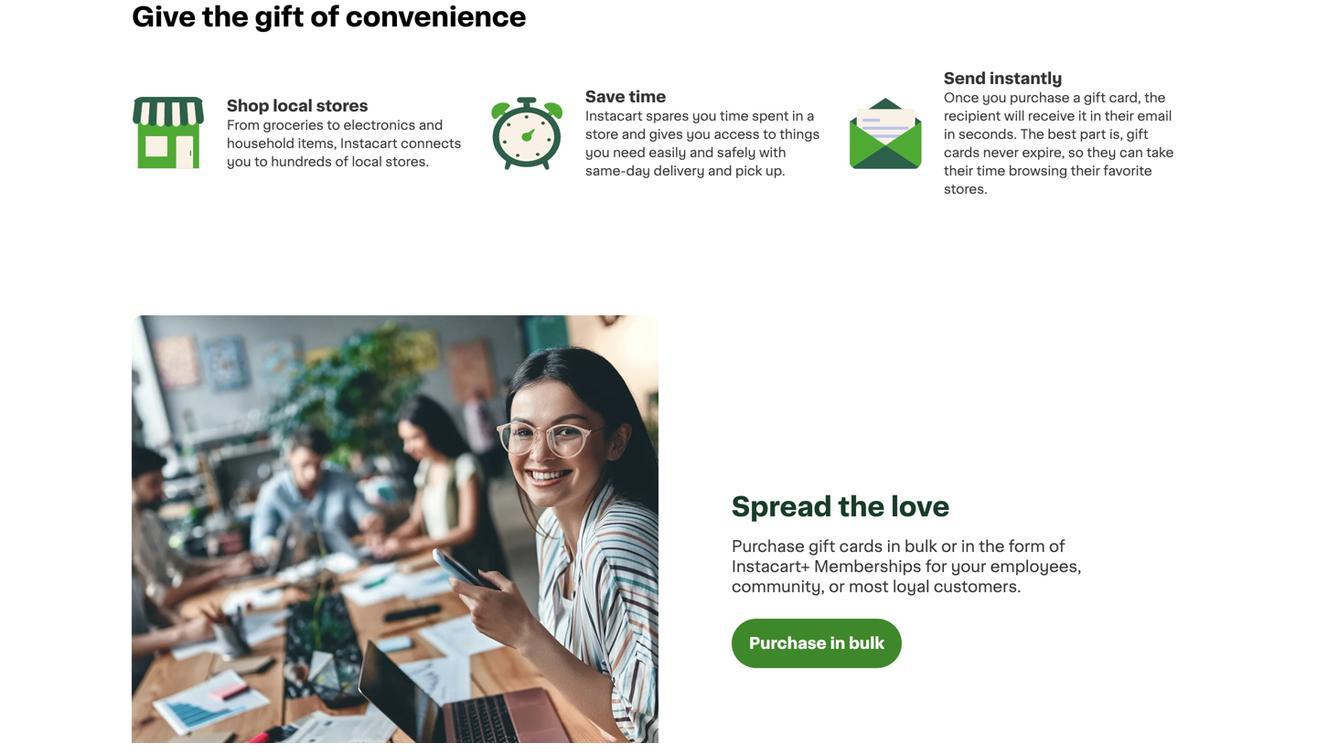 Task type: locate. For each thing, give the bounding box(es) containing it.
gives
[[649, 128, 683, 141]]

delivery
[[654, 165, 705, 177]]

1 vertical spatial bulk
[[849, 636, 885, 652]]

household
[[227, 137, 295, 150]]

they
[[1087, 146, 1117, 159]]

0 vertical spatial stores.
[[386, 155, 429, 168]]

is,
[[1110, 128, 1124, 141]]

of up employees,
[[1050, 539, 1066, 555]]

in
[[792, 110, 804, 122], [1090, 110, 1102, 122], [944, 128, 956, 141], [887, 539, 901, 555], [961, 539, 975, 555], [831, 636, 846, 652]]

electronics
[[344, 119, 416, 132]]

a up things
[[807, 110, 815, 122]]

stores. inside send instantly once you purchase a gift card, the recipient will receive it in their email in seconds. the best part is, gift cards never expire, so they can take their time browsing their favorite stores.
[[944, 183, 988, 196]]

customers.
[[934, 579, 1022, 595]]

bulk
[[905, 539, 938, 555], [849, 636, 885, 652]]

bulk inside 'purchase gift cards in bulk or in the form of instacart+ memberships for your employees, community, or most loyal customers.'
[[905, 539, 938, 555]]

stores. inside shop local stores from groceries to electronics and household items, instacart connects you to hundreds of local stores.
[[386, 155, 429, 168]]

their up "is,"
[[1105, 110, 1134, 122]]

pick
[[736, 165, 763, 177]]

1 vertical spatial a
[[807, 110, 815, 122]]

0 vertical spatial of
[[310, 4, 340, 30]]

save time instacart spares you time spent in a store and gives you access to things you need easily and safely with same-day delivery and pick up.
[[586, 89, 820, 177]]

local up "groceries" at the left of page
[[273, 98, 313, 114]]

instacart
[[586, 110, 643, 122], [340, 137, 398, 150]]

a up the it
[[1073, 91, 1081, 104]]

you inside send instantly once you purchase a gift card, the recipient will receive it in their email in seconds. the best part is, gift cards never expire, so they can take their time browsing their favorite stores.
[[983, 91, 1007, 104]]

purchase in bulk
[[749, 636, 885, 652]]

stores. down never
[[944, 183, 988, 196]]

part
[[1080, 128, 1107, 141]]

you down household
[[227, 155, 251, 168]]

it
[[1079, 110, 1087, 122]]

you
[[983, 91, 1007, 104], [693, 110, 717, 122], [687, 128, 711, 141], [586, 146, 610, 159], [227, 155, 251, 168]]

1 horizontal spatial cards
[[944, 146, 980, 159]]

instacart+
[[732, 559, 810, 575]]

2 horizontal spatial their
[[1105, 110, 1134, 122]]

of
[[310, 4, 340, 30], [335, 155, 349, 168], [1050, 539, 1066, 555]]

0 vertical spatial bulk
[[905, 539, 938, 555]]

time inside send instantly once you purchase a gift card, the recipient will receive it in their email in seconds. the best part is, gift cards never expire, so they can take their time browsing their favorite stores.
[[977, 165, 1006, 177]]

1 horizontal spatial a
[[1073, 91, 1081, 104]]

1 horizontal spatial instacart
[[586, 110, 643, 122]]

2 horizontal spatial time
[[977, 165, 1006, 177]]

of up stores
[[310, 4, 340, 30]]

of inside 'purchase gift cards in bulk or in the form of instacart+ memberships for your employees, community, or most loyal customers.'
[[1050, 539, 1066, 555]]

1 vertical spatial instacart
[[340, 137, 398, 150]]

and inside shop local stores from groceries to electronics and household items, instacart connects you to hundreds of local stores.
[[419, 119, 443, 132]]

time up access
[[720, 110, 749, 122]]

their down so
[[1071, 165, 1101, 177]]

you right spares
[[693, 110, 717, 122]]

purchase for purchase gift cards in bulk or in the form of instacart+ memberships for your employees, community, or most loyal customers.
[[732, 539, 805, 555]]

0 vertical spatial a
[[1073, 91, 1081, 104]]

instacart down electronics
[[340, 137, 398, 150]]

a
[[1073, 91, 1081, 104], [807, 110, 815, 122]]

spent
[[752, 110, 789, 122]]

1 vertical spatial stores.
[[944, 183, 988, 196]]

instantly
[[990, 71, 1063, 86]]

0 horizontal spatial instacart
[[340, 137, 398, 150]]

purchase
[[732, 539, 805, 555], [749, 636, 827, 652]]

stores
[[316, 98, 368, 114]]

a inside save time instacart spares you time spent in a store and gives you access to things you need easily and safely with same-day delivery and pick up.
[[807, 110, 815, 122]]

2 vertical spatial of
[[1050, 539, 1066, 555]]

1 vertical spatial cards
[[840, 539, 883, 555]]

receive
[[1028, 110, 1075, 122]]

0 horizontal spatial a
[[807, 110, 815, 122]]

spread the love image
[[132, 315, 659, 744]]

to inside save time instacart spares you time spent in a store and gives you access to things you need easily and safely with same-day delivery and pick up.
[[763, 128, 777, 141]]

to down stores
[[327, 119, 340, 132]]

0 vertical spatial local
[[273, 98, 313, 114]]

cards down seconds.
[[944, 146, 980, 159]]

instacart down save
[[586, 110, 643, 122]]

in down memberships
[[831, 636, 846, 652]]

save
[[586, 89, 625, 105]]

easily
[[649, 146, 687, 159]]

local down electronics
[[352, 155, 382, 168]]

to down spent
[[763, 128, 777, 141]]

stores. down connects
[[386, 155, 429, 168]]

in right the it
[[1090, 110, 1102, 122]]

cards up memberships
[[840, 539, 883, 555]]

to down household
[[254, 155, 268, 168]]

bulk down most
[[849, 636, 885, 652]]

0 horizontal spatial stores.
[[386, 155, 429, 168]]

time up spares
[[629, 89, 666, 105]]

time
[[629, 89, 666, 105], [720, 110, 749, 122], [977, 165, 1006, 177]]

access
[[714, 128, 760, 141]]

0 vertical spatial purchase
[[732, 539, 805, 555]]

store
[[586, 128, 619, 141]]

in up memberships
[[887, 539, 901, 555]]

you inside shop local stores from groceries to electronics and household items, instacart connects you to hundreds of local stores.
[[227, 155, 251, 168]]

1 horizontal spatial bulk
[[905, 539, 938, 555]]

1 vertical spatial of
[[335, 155, 349, 168]]

2 horizontal spatial to
[[763, 128, 777, 141]]

1 vertical spatial or
[[829, 579, 845, 595]]

form
[[1009, 539, 1046, 555]]

email
[[1138, 110, 1172, 122]]

or
[[942, 539, 958, 555], [829, 579, 845, 595]]

and up connects
[[419, 119, 443, 132]]

1 vertical spatial local
[[352, 155, 382, 168]]

things
[[780, 128, 820, 141]]

gift
[[255, 4, 304, 30], [1084, 91, 1106, 104], [1127, 128, 1149, 141], [809, 539, 836, 555]]

0 vertical spatial or
[[942, 539, 958, 555]]

0 horizontal spatial cards
[[840, 539, 883, 555]]

local
[[273, 98, 313, 114], [352, 155, 382, 168]]

their down seconds.
[[944, 165, 974, 177]]

bulk inside button
[[849, 636, 885, 652]]

0 vertical spatial instacart
[[586, 110, 643, 122]]

send instantly image
[[849, 97, 922, 170]]

2 vertical spatial time
[[977, 165, 1006, 177]]

the up email
[[1145, 91, 1166, 104]]

or left most
[[829, 579, 845, 595]]

1 horizontal spatial local
[[352, 155, 382, 168]]

purchase up "instacart+"
[[732, 539, 805, 555]]

0 horizontal spatial bulk
[[849, 636, 885, 652]]

1 horizontal spatial time
[[720, 110, 749, 122]]

the
[[202, 4, 249, 30], [1145, 91, 1166, 104], [839, 494, 885, 520], [979, 539, 1005, 555]]

you up will
[[983, 91, 1007, 104]]

0 vertical spatial cards
[[944, 146, 980, 159]]

the up your
[[979, 539, 1005, 555]]

stores.
[[386, 155, 429, 168], [944, 183, 988, 196]]

purchase inside button
[[749, 636, 827, 652]]

safely
[[717, 146, 756, 159]]

0 horizontal spatial local
[[273, 98, 313, 114]]

1 horizontal spatial stores.
[[944, 183, 988, 196]]

in down recipient
[[944, 128, 956, 141]]

to
[[327, 119, 340, 132], [763, 128, 777, 141], [254, 155, 268, 168]]

their
[[1105, 110, 1134, 122], [944, 165, 974, 177], [1071, 165, 1101, 177]]

never
[[983, 146, 1019, 159]]

1 horizontal spatial or
[[942, 539, 958, 555]]

in inside button
[[831, 636, 846, 652]]

and
[[419, 119, 443, 132], [622, 128, 646, 141], [690, 146, 714, 159], [708, 165, 732, 177]]

cards
[[944, 146, 980, 159], [840, 539, 883, 555]]

groceries
[[263, 119, 324, 132]]

purchase down community,
[[749, 636, 827, 652]]

time down never
[[977, 165, 1006, 177]]

instacart inside shop local stores from groceries to electronics and household items, instacart connects you to hundreds of local stores.
[[340, 137, 398, 150]]

employees,
[[991, 559, 1082, 575]]

favorite
[[1104, 165, 1153, 177]]

in inside save time instacart spares you time spent in a store and gives you access to things you need easily and safely with same-day delivery and pick up.
[[792, 110, 804, 122]]

1 vertical spatial purchase
[[749, 636, 827, 652]]

bulk up the for
[[905, 539, 938, 555]]

same-
[[586, 165, 626, 177]]

purchase for purchase in bulk
[[749, 636, 827, 652]]

purchase inside 'purchase gift cards in bulk or in the form of instacart+ memberships for your employees, community, or most loyal customers.'
[[732, 539, 805, 555]]

a inside send instantly once you purchase a gift card, the recipient will receive it in their email in seconds. the best part is, gift cards never expire, so they can take their time browsing their favorite stores.
[[1073, 91, 1081, 104]]

up.
[[766, 165, 786, 177]]

of down items,
[[335, 155, 349, 168]]

love
[[891, 494, 950, 520]]

or up the for
[[942, 539, 958, 555]]

0 vertical spatial time
[[629, 89, 666, 105]]

in up things
[[792, 110, 804, 122]]



Task type: describe. For each thing, give the bounding box(es) containing it.
0 horizontal spatial their
[[944, 165, 974, 177]]

the inside 'purchase gift cards in bulk or in the form of instacart+ memberships for your employees, community, or most loyal customers.'
[[979, 539, 1005, 555]]

can
[[1120, 146, 1144, 159]]

instacart inside save time instacart spares you time spent in a store and gives you access to things you need easily and safely with same-day delivery and pick up.
[[586, 110, 643, 122]]

1 horizontal spatial their
[[1071, 165, 1101, 177]]

take
[[1147, 146, 1174, 159]]

cards inside 'purchase gift cards in bulk or in the form of instacart+ memberships for your employees, community, or most loyal customers.'
[[840, 539, 883, 555]]

community,
[[732, 579, 825, 595]]

in up your
[[961, 539, 975, 555]]

give the gift of convenience
[[132, 4, 527, 30]]

items,
[[298, 137, 337, 150]]

need
[[613, 146, 646, 159]]

for
[[926, 559, 947, 575]]

gift inside 'purchase gift cards in bulk or in the form of instacart+ memberships for your employees, community, or most loyal customers.'
[[809, 539, 836, 555]]

send instantly once you purchase a gift card, the recipient will receive it in their email in seconds. the best part is, gift cards never expire, so they can take their time browsing their favorite stores.
[[944, 71, 1174, 196]]

so
[[1069, 146, 1084, 159]]

you down store
[[586, 146, 610, 159]]

save time image
[[490, 97, 564, 170]]

the
[[1021, 128, 1045, 141]]

hundreds
[[271, 155, 332, 168]]

spares
[[646, 110, 689, 122]]

and up need
[[622, 128, 646, 141]]

0 horizontal spatial to
[[254, 155, 268, 168]]

day
[[626, 165, 651, 177]]

with
[[759, 146, 787, 159]]

most
[[849, 579, 889, 595]]

spread the love
[[732, 494, 950, 520]]

spread
[[732, 494, 832, 520]]

your
[[951, 559, 987, 575]]

seconds.
[[959, 128, 1017, 141]]

from
[[227, 119, 260, 132]]

of inside shop local stores from groceries to electronics and household items, instacart connects you to hundreds of local stores.
[[335, 155, 349, 168]]

send
[[944, 71, 986, 86]]

loyal
[[893, 579, 930, 595]]

and up delivery
[[690, 146, 714, 159]]

0 horizontal spatial or
[[829, 579, 845, 595]]

cards inside send instantly once you purchase a gift card, the recipient will receive it in their email in seconds. the best part is, gift cards never expire, so they can take their time browsing their favorite stores.
[[944, 146, 980, 159]]

browsing
[[1009, 165, 1068, 177]]

shop local stores from groceries to electronics and household items, instacart connects you to hundreds of local stores.
[[227, 98, 462, 168]]

memberships
[[814, 559, 922, 575]]

1 vertical spatial time
[[720, 110, 749, 122]]

connects
[[401, 137, 462, 150]]

once
[[944, 91, 979, 104]]

the inside send instantly once you purchase a gift card, the recipient will receive it in their email in seconds. the best part is, gift cards never expire, so they can take their time browsing their favorite stores.
[[1145, 91, 1166, 104]]

purchase
[[1010, 91, 1070, 104]]

the left love
[[839, 494, 885, 520]]

will
[[1005, 110, 1025, 122]]

give
[[132, 4, 196, 30]]

expire,
[[1023, 146, 1065, 159]]

you right the gives
[[687, 128, 711, 141]]

0 horizontal spatial time
[[629, 89, 666, 105]]

card,
[[1110, 91, 1142, 104]]

purchase gift cards in bulk or in the form of instacart+ memberships for your employees, community, or most loyal customers.
[[732, 539, 1086, 595]]

1 horizontal spatial to
[[327, 119, 340, 132]]

best
[[1048, 128, 1077, 141]]

and down safely
[[708, 165, 732, 177]]

shop local stores image
[[132, 97, 205, 170]]

purchase in bulk button
[[732, 619, 902, 669]]

the right give
[[202, 4, 249, 30]]

recipient
[[944, 110, 1001, 122]]

shop
[[227, 98, 269, 114]]

convenience
[[346, 4, 527, 30]]



Task type: vqa. For each thing, say whether or not it's contained in the screenshot.
items,
yes



